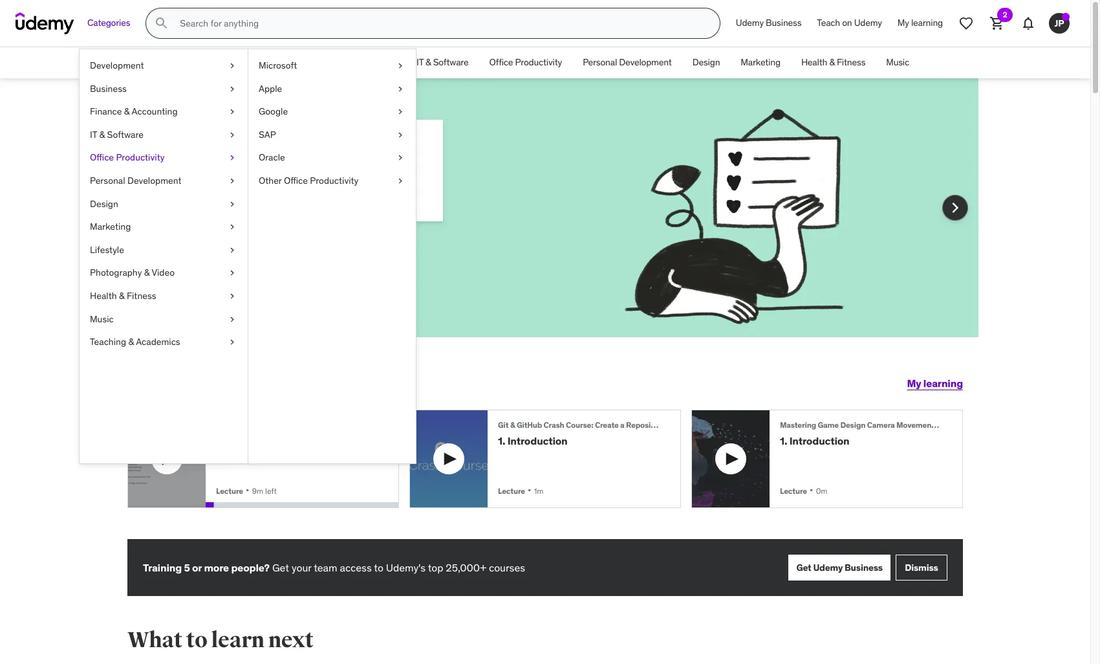 Task type: vqa. For each thing, say whether or not it's contained in the screenshot.
the top Office Productivity
yes



Task type: describe. For each thing, give the bounding box(es) containing it.
lifestyle link
[[80, 239, 248, 262]]

apple link
[[249, 77, 416, 100]]

office for lifestyle
[[90, 152, 114, 163]]

microsoft
[[259, 60, 297, 71]]

crash
[[544, 420, 565, 430]]

business up apple
[[255, 56, 290, 68]]

xsmall image for music
[[227, 313, 238, 326]]

marketing for health & fitness
[[741, 56, 781, 68]]

0 vertical spatial my
[[898, 17, 910, 29]]

udemy's
[[386, 561, 426, 574]]

personal development for health & fitness
[[583, 56, 672, 68]]

marketing link for health & fitness
[[731, 47, 792, 78]]

& down finance
[[99, 129, 105, 140]]

3.
[[216, 435, 225, 448]]

learning for the topmost the my learning link
[[912, 17, 944, 29]]

your
[[371, 420, 387, 430]]

you have alerts image
[[1063, 13, 1071, 21]]

sap link
[[249, 123, 416, 147]]

personal for health & fitness
[[583, 56, 618, 68]]

time
[[174, 167, 197, 180]]

health & fitness for "health & fitness" link to the left
[[90, 290, 156, 302]]

teach on udemy link
[[810, 8, 890, 39]]

photography
[[90, 267, 142, 279]]

& down teach
[[830, 56, 835, 68]]

get for get the courses on your wishlist
[[299, 167, 316, 180]]

access
[[340, 561, 372, 574]]

get the courses on your wishlist link
[[174, 167, 409, 194]]

lecture for from
[[498, 486, 526, 496]]

did you make a wish?
[[174, 135, 391, 162]]

to inside mastering podcast -  easy guide to starting your podcast 3. how to create the perfect cover art?
[[251, 435, 261, 448]]

1 vertical spatial my
[[908, 377, 922, 390]]

1 vertical spatial my learning link
[[908, 368, 964, 399]]

scratch!
[[687, 420, 717, 430]]

other office productivity link
[[249, 170, 416, 193]]

notifications image
[[1021, 16, 1037, 31]]

it for health & fitness
[[417, 56, 424, 68]]

personal development link for health & fitness
[[573, 47, 683, 78]]

teach
[[818, 17, 841, 29]]

course:
[[566, 420, 594, 430]]

true.
[[276, 167, 297, 180]]

design for health & fitness
[[693, 56, 721, 68]]

photography & video
[[90, 267, 175, 279]]

design for lifestyle
[[90, 198, 118, 209]]

xsmall image for google
[[395, 106, 406, 118]]

2 vertical spatial productivity
[[310, 175, 359, 186]]

xsmall image for oracle
[[395, 152, 406, 164]]

accounting
[[132, 106, 178, 117]]

git
[[498, 420, 509, 430]]

next
[[268, 627, 314, 654]]

business up finance
[[90, 83, 127, 94]]

health for "health & fitness" link to the left
[[90, 290, 117, 302]]

team
[[314, 561, 338, 574]]

xsmall image for teaching & academics
[[227, 336, 238, 349]]

health for the right "health & fitness" link
[[802, 56, 828, 68]]

training 5 or more people? get your team access to udemy's top 25,000+ courses
[[143, 561, 526, 574]]

1 horizontal spatial office
[[284, 175, 308, 186]]

introduction inside git & github crash course: create a repository from scratch! 1. introduction
[[508, 435, 568, 448]]

it & software for lifestyle
[[90, 129, 144, 140]]

5
[[184, 561, 190, 574]]

2
[[1004, 10, 1008, 19]]

1 vertical spatial music
[[90, 313, 114, 325]]

mastering for 3.
[[216, 420, 252, 430]]

photography & video link
[[80, 262, 248, 285]]

toward
[[314, 181, 346, 194]]

1m
[[534, 486, 544, 496]]

lifestyle
[[90, 244, 124, 256]]

& down search for anything text box
[[426, 56, 431, 68]]

business left teach
[[766, 17, 802, 29]]

productivity for health & fitness
[[516, 56, 563, 68]]

it & software for health & fitness
[[417, 56, 469, 68]]

development link for health & fitness
[[171, 47, 244, 78]]

or
[[192, 561, 202, 574]]

health & fitness for the right "health & fitness" link
[[802, 56, 866, 68]]

get for get udemy business
[[797, 562, 812, 573]]

google
[[259, 106, 288, 117]]

0 vertical spatial my learning link
[[890, 8, 951, 39]]

3. how to create the perfect cover art? link
[[216, 435, 378, 460]]

video
[[152, 267, 175, 279]]

teach on udemy
[[818, 17, 883, 29]]

1. inside git & github crash course: create a repository from scratch! 1. introduction
[[498, 435, 506, 448]]

25,000+
[[446, 561, 487, 574]]

it
[[239, 167, 245, 180]]

easy
[[290, 420, 307, 430]]

sap
[[259, 129, 276, 140]]

you
[[215, 135, 252, 162]]

studio
[[976, 420, 1000, 430]]

1 horizontal spatial music link
[[877, 47, 920, 78]]

0 vertical spatial a
[[316, 135, 328, 162]]

Search for anything text field
[[178, 12, 705, 34]]

2 podcast from the left
[[389, 420, 418, 430]]

training
[[143, 561, 182, 574]]

& inside git & github crash course: create a repository from scratch! 1. introduction
[[511, 420, 516, 430]]

on inside 'link'
[[843, 17, 853, 29]]

-
[[285, 420, 288, 430]]

what to learn next
[[128, 627, 314, 654]]

udemy business
[[736, 17, 802, 29]]

1 horizontal spatial udemy
[[814, 562, 843, 573]]

oracle link
[[249, 147, 416, 170]]

courses inside get the courses on your wishlist
[[336, 167, 373, 180]]

repository
[[627, 420, 666, 430]]

come
[[248, 167, 273, 180]]

top
[[428, 561, 444, 574]]

design link for lifestyle
[[80, 193, 248, 216]]

software for lifestyle
[[107, 129, 144, 140]]

movements
[[897, 420, 939, 430]]

and
[[211, 181, 228, 194]]

perfect
[[314, 435, 350, 448]]

1 vertical spatial music link
[[80, 308, 248, 331]]

lecture for 1.
[[781, 486, 808, 496]]

to left learn
[[186, 627, 207, 654]]

dismiss
[[906, 562, 939, 573]]

& right finance
[[124, 106, 130, 117]]

business inside 'link'
[[845, 562, 884, 573]]

fitness for the right "health & fitness" link
[[838, 56, 866, 68]]

james
[[328, 368, 391, 395]]

• for from
[[528, 483, 532, 496]]

2 link
[[983, 8, 1014, 39]]

and take the first step toward your goals.
[[209, 181, 398, 194]]

people?
[[231, 561, 270, 574]]

it for lifestyle
[[90, 129, 97, 140]]

development link for lifestyle
[[80, 54, 248, 77]]

art?
[[245, 447, 264, 460]]

let's
[[128, 368, 175, 395]]

xsmall image for microsoft
[[395, 60, 406, 72]]

goals.
[[371, 181, 398, 194]]

make for it
[[211, 167, 236, 180]]

0 horizontal spatial the
[[253, 181, 269, 194]]

xsmall image for design
[[227, 198, 238, 210]]

your for goals.
[[349, 181, 369, 194]]

shopping cart with 2 items image
[[990, 16, 1006, 31]]

get udemy business link
[[789, 555, 891, 581]]

1 horizontal spatial health & fitness link
[[792, 47, 877, 78]]

9m
[[252, 486, 264, 496]]

xsmall image for photography & video
[[227, 267, 238, 280]]

other office productivity
[[259, 175, 359, 186]]

1 horizontal spatial music
[[887, 56, 910, 68]]

udemy image
[[16, 12, 74, 34]]

xsmall image for office productivity
[[227, 152, 238, 164]]

cover
[[216, 447, 242, 460]]

categories button
[[80, 8, 138, 39]]

1 horizontal spatial courses
[[489, 561, 526, 574]]

get udemy business
[[797, 562, 884, 573]]

the inside get the courses on your wishlist
[[319, 167, 334, 180]]

to
[[331, 420, 339, 430]]

jp link
[[1045, 8, 1076, 39]]

xsmall image for apple
[[395, 83, 406, 95]]

how
[[227, 435, 249, 448]]



Task type: locate. For each thing, give the bounding box(es) containing it.
xsmall image for it & software
[[227, 129, 238, 141]]

introduction down github
[[508, 435, 568, 448]]

wish?
[[332, 135, 391, 162]]

my learning
[[898, 17, 944, 29], [908, 377, 964, 390]]

health & fitness down photography
[[90, 290, 156, 302]]

1 horizontal spatial marketing
[[741, 56, 781, 68]]

courses
[[336, 167, 373, 180], [489, 561, 526, 574]]

• left 1m
[[528, 483, 532, 496]]

0 horizontal spatial get
[[272, 561, 289, 574]]

2 horizontal spatial udemy
[[855, 17, 883, 29]]

the inside mastering podcast -  easy guide to starting your podcast 3. how to create the perfect cover art?
[[296, 435, 312, 448]]

teaching
[[90, 336, 126, 348]]

1 horizontal spatial software
[[433, 56, 469, 68]]

get inside get the courses on your wishlist
[[299, 167, 316, 180]]

1 vertical spatial fitness
[[127, 290, 156, 302]]

did
[[174, 135, 211, 162]]

my learning link up in in the right bottom of the page
[[908, 368, 964, 399]]

my right 'teach on udemy'
[[898, 17, 910, 29]]

0 horizontal spatial health & fitness link
[[80, 285, 248, 308]]

lecture inside lecture • 0m
[[781, 486, 808, 496]]

carousel element
[[112, 78, 979, 368]]

xsmall image inside sap link
[[395, 129, 406, 141]]

1 horizontal spatial personal development link
[[573, 47, 683, 78]]

music
[[887, 56, 910, 68], [90, 313, 114, 325]]

0 vertical spatial personal development
[[583, 56, 672, 68]]

marketing down udemy business link
[[741, 56, 781, 68]]

1 horizontal spatial mastering
[[781, 420, 817, 430]]

& inside "link"
[[144, 267, 150, 279]]

0 horizontal spatial introduction
[[508, 435, 568, 448]]

• for 1.
[[810, 483, 814, 496]]

xsmall image for sap
[[395, 129, 406, 141]]

productivity for lifestyle
[[116, 152, 165, 163]]

it down search for anything text box
[[417, 56, 424, 68]]

0 horizontal spatial make
[[211, 167, 236, 180]]

lecture left 0m
[[781, 486, 808, 496]]

categories
[[87, 17, 130, 29]]

1 vertical spatial it & software
[[90, 129, 144, 140]]

0 horizontal spatial office
[[90, 152, 114, 163]]

0 vertical spatial health & fitness
[[802, 56, 866, 68]]

it & software link
[[407, 47, 479, 78], [80, 123, 248, 147]]

to right the access
[[374, 561, 384, 574]]

fitness down photography & video
[[127, 290, 156, 302]]

more
[[204, 561, 229, 574]]

1 horizontal spatial •
[[528, 483, 532, 496]]

podcast right your in the left bottom of the page
[[389, 420, 418, 430]]

2 horizontal spatial •
[[810, 483, 814, 496]]

0 horizontal spatial it & software link
[[80, 123, 248, 147]]

finance
[[90, 106, 122, 117]]

personal development for lifestyle
[[90, 175, 182, 186]]

business link up apple
[[244, 47, 301, 78]]

1. down git
[[498, 435, 506, 448]]

1 horizontal spatial personal development
[[583, 56, 672, 68]]

1 vertical spatial the
[[253, 181, 269, 194]]

personal
[[583, 56, 618, 68], [90, 175, 125, 186]]

2 1. introduction link from the left
[[781, 435, 942, 448]]

1 horizontal spatial office productivity
[[490, 56, 563, 68]]

2 1. from the left
[[781, 435, 788, 448]]

learning for the bottommost the my learning link
[[924, 377, 964, 390]]

get inside 'link'
[[797, 562, 812, 573]]

xsmall image inside photography & video "link"
[[227, 267, 238, 280]]

1 vertical spatial courses
[[489, 561, 526, 574]]

2 mastering from the left
[[781, 420, 817, 430]]

productivity
[[516, 56, 563, 68], [116, 152, 165, 163], [310, 175, 359, 186]]

&
[[426, 56, 431, 68], [830, 56, 835, 68], [124, 106, 130, 117], [99, 129, 105, 140], [144, 267, 150, 279], [119, 290, 125, 302], [128, 336, 134, 348], [511, 420, 516, 430]]

courses down wish?
[[336, 167, 373, 180]]

fitness down the teach on udemy 'link'
[[838, 56, 866, 68]]

development link
[[171, 47, 244, 78], [80, 54, 248, 77]]

it & software
[[417, 56, 469, 68], [90, 129, 144, 140]]

marketing link up video at the top of the page
[[80, 216, 248, 239]]

udemy
[[736, 17, 764, 29], [855, 17, 883, 29], [814, 562, 843, 573]]

& down photography
[[119, 290, 125, 302]]

0 horizontal spatial mastering
[[216, 420, 252, 430]]

your left team
[[292, 561, 312, 574]]

office productivity for lifestyle
[[90, 152, 165, 163]]

xsmall image inside personal development link
[[227, 175, 238, 187]]

personal development link for lifestyle
[[80, 170, 248, 193]]

make for a
[[256, 135, 312, 162]]

finance & accounting
[[90, 106, 178, 117]]

the down 'easy'
[[296, 435, 312, 448]]

1. up lecture • 0m
[[781, 435, 788, 448]]

mastering inside mastering podcast -  easy guide to starting your podcast 3. how to create the perfect cover art?
[[216, 420, 252, 430]]

learning
[[912, 17, 944, 29], [924, 377, 964, 390]]

xsmall image inside finance & accounting link
[[227, 106, 238, 118]]

xsmall image for other office productivity
[[395, 175, 406, 187]]

0 vertical spatial it & software
[[417, 56, 469, 68]]

1 1. introduction link from the left
[[498, 435, 660, 448]]

health & fitness link
[[792, 47, 877, 78], [80, 285, 248, 308]]

on inside get the courses on your wishlist
[[375, 167, 387, 180]]

a inside git & github crash course: create a repository from scratch! 1. introduction
[[621, 420, 625, 430]]

lecture • 1m
[[498, 483, 544, 496]]

academics
[[136, 336, 180, 348]]

1 horizontal spatial lecture
[[498, 486, 526, 496]]

music link down the teach on udemy 'link'
[[877, 47, 920, 78]]

xsmall image
[[227, 60, 238, 72], [395, 60, 406, 72], [395, 83, 406, 95], [395, 129, 406, 141], [227, 152, 238, 164], [395, 152, 406, 164], [227, 175, 238, 187], [395, 175, 406, 187], [227, 198, 238, 210]]

0 vertical spatial software
[[433, 56, 469, 68]]

start
[[179, 368, 228, 395]]

0 vertical spatial health
[[802, 56, 828, 68]]

the up toward
[[319, 167, 334, 180]]

0 horizontal spatial health
[[90, 290, 117, 302]]

marketing for lifestyle
[[90, 221, 131, 232]]

health down photography
[[90, 290, 117, 302]]

left
[[265, 486, 277, 496]]

create
[[595, 420, 619, 430]]

1 mastering from the left
[[216, 420, 252, 430]]

xsmall image inside business link
[[227, 83, 238, 95]]

2 lecture from the left
[[498, 486, 526, 496]]

health & fitness
[[802, 56, 866, 68], [90, 290, 156, 302]]

1 vertical spatial design
[[90, 198, 118, 209]]

1 • from the left
[[246, 483, 250, 496]]

1. introduction link for scratch!
[[498, 435, 660, 448]]

xsmall image inside microsoft link
[[395, 60, 406, 72]]

3 lecture from the left
[[781, 486, 808, 496]]

game
[[818, 420, 839, 430]]

lecture left 1m
[[498, 486, 526, 496]]

1 vertical spatial on
[[375, 167, 387, 180]]

learning,
[[232, 368, 324, 395]]

a right create
[[621, 420, 625, 430]]

fitness for "health & fitness" link to the left
[[127, 290, 156, 302]]

get the courses on your wishlist
[[174, 167, 409, 194]]

business link up accounting
[[80, 77, 248, 100]]

xsmall image for personal development
[[227, 175, 238, 187]]

1 horizontal spatial personal
[[583, 56, 618, 68]]

office productivity link for health & fitness
[[479, 47, 573, 78]]

music link
[[877, 47, 920, 78], [80, 308, 248, 331]]

step
[[292, 181, 312, 194]]

1 1. from the left
[[498, 435, 506, 448]]

1 vertical spatial design link
[[80, 193, 248, 216]]

• left the 9m
[[246, 483, 250, 496]]

xsmall image for development
[[227, 60, 238, 72]]

the
[[319, 167, 334, 180], [253, 181, 269, 194], [296, 435, 312, 448]]

next image
[[946, 197, 966, 218]]

0 vertical spatial office productivity link
[[479, 47, 573, 78]]

guide
[[308, 420, 329, 430]]

1 podcast from the left
[[254, 420, 283, 430]]

xsmall image
[[227, 83, 238, 95], [227, 106, 238, 118], [395, 106, 406, 118], [227, 129, 238, 141], [227, 221, 238, 233], [227, 244, 238, 257], [227, 267, 238, 280], [227, 290, 238, 303], [227, 313, 238, 326], [227, 336, 238, 349]]

0 vertical spatial make
[[256, 135, 312, 162]]

business left dismiss
[[845, 562, 884, 573]]

1 vertical spatial office productivity
[[90, 152, 165, 163]]

my learning left wishlist icon
[[898, 17, 944, 29]]

fitness
[[838, 56, 866, 68], [127, 290, 156, 302]]

teaching & academics link
[[80, 331, 248, 354]]

microsoft link
[[249, 54, 416, 77]]

0 horizontal spatial it & software
[[90, 129, 144, 140]]

on
[[843, 17, 853, 29], [375, 167, 387, 180]]

time to make it come true.
[[174, 167, 299, 180]]

health & fitness link down video at the top of the page
[[80, 285, 248, 308]]

xsmall image inside it & software link
[[227, 129, 238, 141]]

starting
[[341, 420, 370, 430]]

1 vertical spatial software
[[107, 129, 144, 140]]

submit search image
[[154, 16, 170, 31]]

0 horizontal spatial 1. introduction link
[[498, 435, 660, 448]]

music down the teach on udemy 'link'
[[887, 56, 910, 68]]

it
[[417, 56, 424, 68], [90, 129, 97, 140]]

0 horizontal spatial •
[[246, 483, 250, 496]]

business
[[766, 17, 802, 29], [255, 56, 290, 68], [90, 83, 127, 94], [845, 562, 884, 573]]

xsmall image inside google link
[[395, 106, 406, 118]]

lecture
[[216, 486, 243, 496], [498, 486, 526, 496], [781, 486, 808, 496]]

2 horizontal spatial productivity
[[516, 56, 563, 68]]

it & software down search for anything text box
[[417, 56, 469, 68]]

mastering podcast -  easy guide to starting your podcast 3. how to create the perfect cover art?
[[216, 420, 418, 460]]

1 vertical spatial productivity
[[116, 152, 165, 163]]

& right teaching
[[128, 336, 134, 348]]

mastering inside mastering game design camera movements in arcade studio 1. introduction
[[781, 420, 817, 430]]

music up teaching
[[90, 313, 114, 325]]

design inside mastering game design camera movements in arcade studio 1. introduction
[[841, 420, 866, 430]]

0 horizontal spatial office productivity link
[[80, 147, 248, 170]]

to inside carousel element
[[199, 167, 209, 180]]

it & software down finance
[[90, 129, 144, 140]]

0 horizontal spatial health & fitness
[[90, 290, 156, 302]]

2 horizontal spatial office
[[490, 56, 513, 68]]

0 vertical spatial marketing link
[[731, 47, 792, 78]]

from
[[667, 420, 686, 430]]

udemy business link
[[729, 8, 810, 39]]

oracle
[[259, 152, 285, 163]]

1 vertical spatial health & fitness link
[[80, 285, 248, 308]]

0 vertical spatial music link
[[877, 47, 920, 78]]

the down come on the left
[[253, 181, 269, 194]]

mastering for introduction
[[781, 420, 817, 430]]

1. introduction link down course:
[[498, 435, 660, 448]]

on right teach
[[843, 17, 853, 29]]

1 horizontal spatial your
[[349, 181, 369, 194]]

take
[[231, 181, 251, 194]]

1 introduction from the left
[[508, 435, 568, 448]]

1 vertical spatial office
[[90, 152, 114, 163]]

3 • from the left
[[810, 483, 814, 496]]

1 vertical spatial marketing link
[[80, 216, 248, 239]]

0 horizontal spatial fitness
[[127, 290, 156, 302]]

0 horizontal spatial marketing
[[90, 221, 131, 232]]

xsmall image for lifestyle
[[227, 244, 238, 257]]

lecture inside 'lecture • 1m'
[[498, 486, 526, 496]]

xsmall image inside lifestyle link
[[227, 244, 238, 257]]

mastering
[[216, 420, 252, 430], [781, 420, 817, 430]]

1 horizontal spatial it & software link
[[407, 47, 479, 78]]

finance & accounting link
[[80, 100, 248, 123]]

it & software link for health & fitness
[[407, 47, 479, 78]]

personal development link
[[573, 47, 683, 78], [80, 170, 248, 193]]

to right time
[[199, 167, 209, 180]]

personal development
[[583, 56, 672, 68], [90, 175, 182, 186]]

0 vertical spatial my learning
[[898, 17, 944, 29]]

git & github crash course: create a repository from scratch! 1. introduction
[[498, 420, 717, 448]]

xsmall image inside design link
[[227, 198, 238, 210]]

1 horizontal spatial 1. introduction link
[[781, 435, 942, 448]]

marketing link for lifestyle
[[80, 216, 248, 239]]

my up movements
[[908, 377, 922, 390]]

1 vertical spatial make
[[211, 167, 236, 180]]

0 horizontal spatial courses
[[336, 167, 373, 180]]

0 vertical spatial design
[[693, 56, 721, 68]]

wishlist
[[174, 181, 209, 194]]

0 vertical spatial on
[[843, 17, 853, 29]]

office productivity link for lifestyle
[[80, 147, 248, 170]]

0m
[[817, 486, 828, 496]]

software down finance & accounting
[[107, 129, 144, 140]]

google link
[[249, 100, 416, 123]]

software
[[433, 56, 469, 68], [107, 129, 144, 140]]

0 horizontal spatial design link
[[80, 193, 248, 216]]

marketing up the lifestyle
[[90, 221, 131, 232]]

dismiss button
[[896, 555, 948, 581]]

your left the goals.
[[349, 181, 369, 194]]

xsmall image inside oracle link
[[395, 152, 406, 164]]

0 horizontal spatial personal
[[90, 175, 125, 186]]

0 vertical spatial courses
[[336, 167, 373, 180]]

marketing link down udemy business link
[[731, 47, 792, 78]]

& right git
[[511, 420, 516, 430]]

wishlist image
[[959, 16, 975, 31]]

1 vertical spatial your
[[349, 181, 369, 194]]

1 horizontal spatial get
[[299, 167, 316, 180]]

1 horizontal spatial make
[[256, 135, 312, 162]]

3% complete image
[[206, 502, 214, 507]]

1 lecture from the left
[[216, 486, 243, 496]]

xsmall image inside other office productivity link
[[395, 175, 406, 187]]

it down finance
[[90, 129, 97, 140]]

on up the goals.
[[375, 167, 387, 180]]

xsmall image for finance & accounting
[[227, 106, 238, 118]]

office productivity for health & fitness
[[490, 56, 563, 68]]

xsmall image inside marketing link
[[227, 221, 238, 233]]

& left video at the top of the page
[[144, 267, 150, 279]]

1 horizontal spatial fitness
[[838, 56, 866, 68]]

2 • from the left
[[528, 483, 532, 496]]

business link for lifestyle
[[80, 77, 248, 100]]

business link for health & fitness
[[244, 47, 301, 78]]

0 horizontal spatial udemy
[[736, 17, 764, 29]]

your up the goals.
[[389, 167, 409, 180]]

0 vertical spatial office productivity
[[490, 56, 563, 68]]

other
[[259, 175, 282, 186]]

1 vertical spatial a
[[621, 420, 625, 430]]

0 vertical spatial fitness
[[838, 56, 866, 68]]

what
[[128, 627, 182, 654]]

software for health & fitness
[[433, 56, 469, 68]]

office productivity
[[490, 56, 563, 68], [90, 152, 165, 163]]

introduction inside mastering game design camera movements in arcade studio 1. introduction
[[790, 435, 850, 448]]

podcast
[[254, 420, 283, 430], [389, 420, 418, 430]]

2 horizontal spatial the
[[319, 167, 334, 180]]

lecture left the 9m
[[216, 486, 243, 496]]

it & software link for lifestyle
[[80, 123, 248, 147]]

music link up "academics"
[[80, 308, 248, 331]]

1 vertical spatial it & software link
[[80, 123, 248, 147]]

your for team
[[292, 561, 312, 574]]

my
[[898, 17, 910, 29], [908, 377, 922, 390]]

1. introduction link
[[498, 435, 660, 448], [781, 435, 942, 448]]

to right the how
[[251, 435, 261, 448]]

a
[[316, 135, 328, 162], [621, 420, 625, 430]]

1 vertical spatial my learning
[[908, 377, 964, 390]]

0 vertical spatial marketing
[[741, 56, 781, 68]]

health & fitness link down teach
[[792, 47, 877, 78]]

introduction down game
[[790, 435, 850, 448]]

first
[[271, 181, 289, 194]]

learning left wishlist icon
[[912, 17, 944, 29]]

2 horizontal spatial your
[[389, 167, 409, 180]]

make up and
[[211, 167, 236, 180]]

office for health & fitness
[[490, 56, 513, 68]]

health down teach
[[802, 56, 828, 68]]

1. inside mastering game design camera movements in arcade studio 1. introduction
[[781, 435, 788, 448]]

design link for health & fitness
[[683, 47, 731, 78]]

podcast left -
[[254, 420, 283, 430]]

1 horizontal spatial marketing link
[[731, 47, 792, 78]]

1 vertical spatial marketing
[[90, 221, 131, 232]]

2 horizontal spatial lecture
[[781, 486, 808, 496]]

make up 'true.'
[[256, 135, 312, 162]]

0 horizontal spatial productivity
[[116, 152, 165, 163]]

1. introduction link for introduction
[[781, 435, 942, 448]]

0 horizontal spatial on
[[375, 167, 387, 180]]

0 vertical spatial music
[[887, 56, 910, 68]]

0 horizontal spatial marketing link
[[80, 216, 248, 239]]

0 vertical spatial productivity
[[516, 56, 563, 68]]

• left 0m
[[810, 483, 814, 496]]

make
[[256, 135, 312, 162], [211, 167, 236, 180]]

1 horizontal spatial podcast
[[389, 420, 418, 430]]

0 vertical spatial office
[[490, 56, 513, 68]]

personal for lifestyle
[[90, 175, 125, 186]]

your inside get the courses on your wishlist
[[389, 167, 409, 180]]

1 vertical spatial health & fitness
[[90, 290, 156, 302]]

mastering up the how
[[216, 420, 252, 430]]

xsmall image for health & fitness
[[227, 290, 238, 303]]

it & software link down accounting
[[80, 123, 248, 147]]

my learning up in in the right bottom of the page
[[908, 377, 964, 390]]

lecture inside lecture • 9m left
[[216, 486, 243, 496]]

0 vertical spatial the
[[319, 167, 334, 180]]

xsmall image inside apple link
[[395, 83, 406, 95]]

1 vertical spatial office productivity link
[[80, 147, 248, 170]]

2 horizontal spatial design
[[841, 420, 866, 430]]

in
[[941, 420, 947, 430]]

let's start learning, james
[[128, 368, 391, 395]]

0 horizontal spatial office productivity
[[90, 152, 165, 163]]

1 horizontal spatial 1.
[[781, 435, 788, 448]]

mastering game design camera movements in arcade studio 1. introduction
[[781, 420, 1000, 448]]

camera
[[868, 420, 896, 430]]

mastering left game
[[781, 420, 817, 430]]

0 vertical spatial your
[[389, 167, 409, 180]]

learning up in in the right bottom of the page
[[924, 377, 964, 390]]

courses right 25,000+
[[489, 561, 526, 574]]

apple
[[259, 83, 282, 94]]

my learning link left wishlist icon
[[890, 8, 951, 39]]

xsmall image for marketing
[[227, 221, 238, 233]]

xsmall image inside "health & fitness" link
[[227, 290, 238, 303]]

1 horizontal spatial it & software
[[417, 56, 469, 68]]

0 vertical spatial it & software link
[[407, 47, 479, 78]]

xsmall image for business
[[227, 83, 238, 95]]

it & software link down search for anything text box
[[407, 47, 479, 78]]

2 horizontal spatial get
[[797, 562, 812, 573]]

1. introduction link down 'camera'
[[781, 435, 942, 448]]

software down search for anything text box
[[433, 56, 469, 68]]

a up other office productivity link at the left of the page
[[316, 135, 328, 162]]

health & fitness down teach
[[802, 56, 866, 68]]

xsmall image inside teaching & academics link
[[227, 336, 238, 349]]

learn
[[211, 627, 265, 654]]

2 introduction from the left
[[790, 435, 850, 448]]



